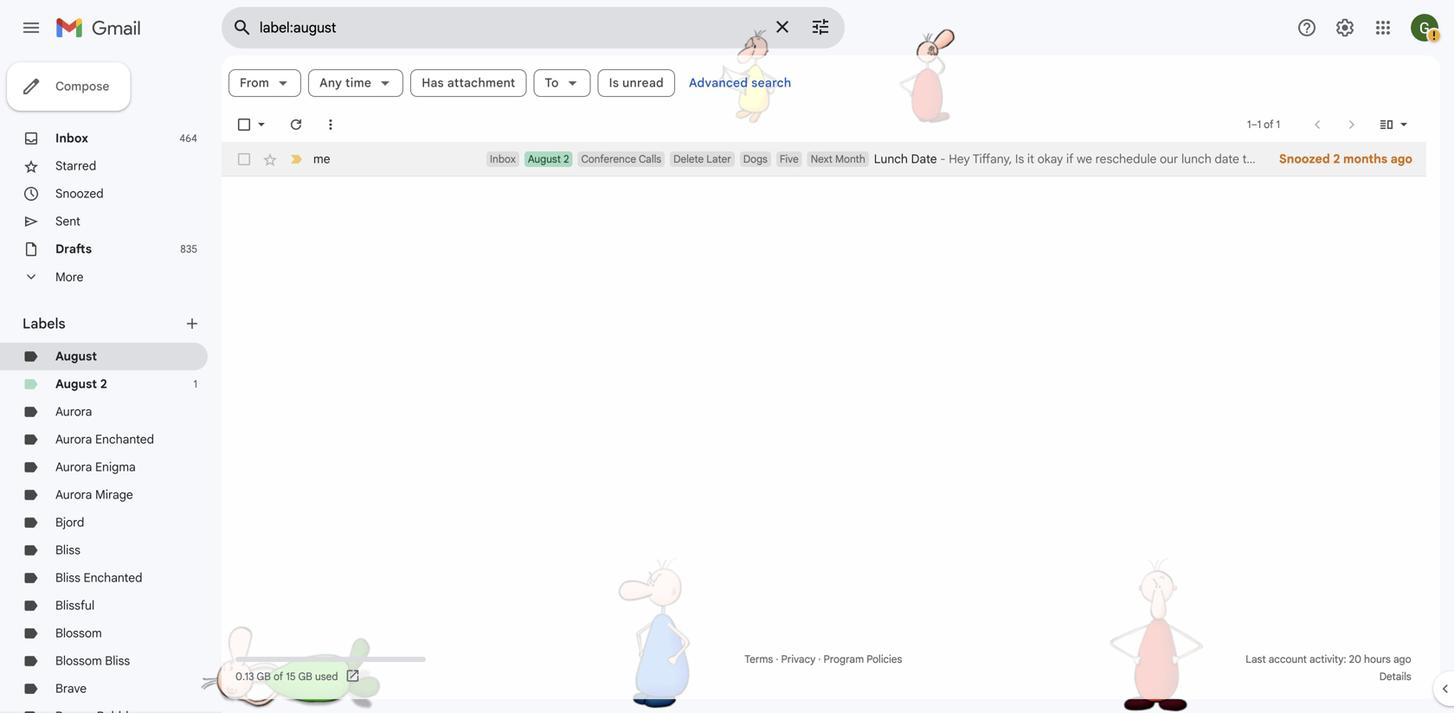 Task type: locate. For each thing, give the bounding box(es) containing it.
·
[[776, 653, 779, 666], [818, 653, 821, 666]]

next month
[[811, 153, 866, 166]]

gb
[[257, 671, 271, 684], [298, 671, 312, 684]]

0 horizontal spatial is
[[609, 75, 619, 90]]

1 vertical spatial of
[[274, 671, 283, 684]]

0 horizontal spatial snoozed
[[55, 186, 104, 201]]

snoozed for snoozed 2 months ago
[[1280, 152, 1330, 167]]

0 horizontal spatial gb
[[257, 671, 271, 684]]

labels navigation
[[0, 55, 222, 713]]

1 – 1 of 1
[[1248, 118, 1280, 131]]

august link
[[55, 349, 97, 364]]

0 vertical spatial august
[[528, 153, 561, 166]]

0 vertical spatial august 2
[[528, 153, 569, 166]]

2 left conference
[[564, 153, 569, 166]]

0 horizontal spatial of
[[274, 671, 283, 684]]

blossom for blossom link on the left
[[55, 626, 102, 641]]

0 horizontal spatial august 2
[[55, 377, 107, 392]]

1 aurora from the top
[[55, 404, 92, 419]]

details
[[1380, 671, 1412, 684]]

2 inside labels navigation
[[100, 377, 107, 392]]

0 horizontal spatial inbox
[[55, 131, 88, 146]]

1 horizontal spatial gb
[[298, 671, 312, 684]]

1 vertical spatial bliss
[[55, 571, 80, 586]]

bliss enchanted
[[55, 571, 142, 586]]

row
[[222, 142, 1427, 177]]

aurora up aurora mirage "link"
[[55, 460, 92, 475]]

1 vertical spatial enchanted
[[84, 571, 142, 586]]

2 · from the left
[[818, 653, 821, 666]]

is unread button
[[598, 69, 675, 97]]

1 vertical spatial ago
[[1394, 653, 1412, 666]]

1 vertical spatial blossom
[[55, 654, 102, 669]]

· right 'terms' link
[[776, 653, 779, 666]]

1 horizontal spatial snoozed
[[1280, 152, 1330, 167]]

1 vertical spatial inbox
[[490, 153, 516, 166]]

august 2 left conference
[[528, 153, 569, 166]]

advanced
[[689, 75, 748, 90]]

is left it
[[1015, 152, 1024, 167]]

if
[[1067, 152, 1074, 167]]

aurora enchanted link
[[55, 432, 154, 447]]

0 vertical spatial enchanted
[[95, 432, 154, 447]]

row containing me
[[222, 142, 1427, 177]]

None checkbox
[[235, 116, 253, 133], [235, 151, 253, 168], [235, 116, 253, 133], [235, 151, 253, 168]]

835
[[180, 243, 197, 256]]

enchanted up "enigma" at the left of the page
[[95, 432, 154, 447]]

blossom for blossom bliss
[[55, 654, 102, 669]]

snoozed link
[[55, 186, 104, 201]]

conference
[[581, 153, 636, 166]]

attachment
[[447, 75, 516, 90]]

None search field
[[222, 7, 845, 48]]

advanced search options image
[[803, 10, 838, 44]]

inbox up starred link
[[55, 131, 88, 146]]

1 horizontal spatial is
[[1015, 152, 1024, 167]]

august 2 inside labels navigation
[[55, 377, 107, 392]]

aurora enigma
[[55, 460, 136, 475]]

august 2
[[528, 153, 569, 166], [55, 377, 107, 392]]

blossom bliss
[[55, 654, 130, 669]]

3 aurora from the top
[[55, 460, 92, 475]]

4 aurora from the top
[[55, 487, 92, 503]]

enchanted for aurora enchanted
[[95, 432, 154, 447]]

1 horizontal spatial 2
[[564, 153, 569, 166]]

of right –
[[1264, 118, 1274, 131]]

footer containing terms
[[222, 651, 1427, 686]]

footer
[[222, 651, 1427, 686]]

last account activity: 20 hours ago details
[[1246, 653, 1412, 684]]

is unread
[[609, 75, 664, 90]]

snoozed inside main content
[[1280, 152, 1330, 167]]

is inside is unread button
[[609, 75, 619, 90]]

0 vertical spatial of
[[1264, 118, 1274, 131]]

footer inside main content
[[222, 651, 1427, 686]]

bjord
[[55, 515, 84, 530]]

terms
[[745, 653, 773, 666]]

august down august link
[[55, 377, 97, 392]]

2 left months
[[1334, 152, 1341, 167]]

used
[[315, 671, 338, 684]]

0 vertical spatial blossom
[[55, 626, 102, 641]]

ago inside row
[[1391, 152, 1413, 167]]

main content
[[222, 55, 1441, 700]]

blossom down blossom link on the left
[[55, 654, 102, 669]]

best,
[[1283, 152, 1311, 167]]

ago
[[1391, 152, 1413, 167], [1394, 653, 1412, 666]]

1 vertical spatial is
[[1015, 152, 1024, 167]]

2 aurora from the top
[[55, 432, 92, 447]]

aurora mirage
[[55, 487, 133, 503]]

1 horizontal spatial inbox
[[490, 153, 516, 166]]

of left 15
[[274, 671, 283, 684]]

august
[[528, 153, 561, 166], [55, 349, 97, 364], [55, 377, 97, 392]]

gb right 15
[[298, 671, 312, 684]]

august 2 down august link
[[55, 377, 107, 392]]

aurora down august 2 link
[[55, 404, 92, 419]]

1 vertical spatial snoozed
[[55, 186, 104, 201]]

from button
[[229, 69, 301, 97]]

august 2 inside row
[[528, 153, 569, 166]]

snoozed
[[1280, 152, 1330, 167], [55, 186, 104, 201]]

toggle split pane mode image
[[1378, 116, 1396, 133]]

snoozed down 1 – 1 of 1
[[1280, 152, 1330, 167]]

inbox down 'attachment'
[[490, 153, 516, 166]]

2 blossom from the top
[[55, 654, 102, 669]]

hey
[[949, 152, 970, 167]]

ago right months
[[1391, 152, 1413, 167]]

0 vertical spatial bliss
[[55, 543, 80, 558]]

sent link
[[55, 214, 80, 229]]

more image
[[322, 116, 339, 133]]

ago inside last account activity: 20 hours ago details
[[1394, 653, 1412, 666]]

of
[[1264, 118, 1274, 131], [274, 671, 283, 684]]

august up august 2 link
[[55, 349, 97, 364]]

blossom
[[55, 626, 102, 641], [55, 654, 102, 669]]

2 up aurora enchanted
[[100, 377, 107, 392]]

2
[[1334, 152, 1341, 167], [564, 153, 569, 166], [100, 377, 107, 392]]

snoozed inside labels navigation
[[55, 186, 104, 201]]

has
[[422, 75, 444, 90]]

activity:
[[1310, 653, 1347, 666]]

refresh image
[[287, 116, 305, 133]]

1
[[1248, 118, 1251, 131], [1258, 118, 1261, 131], [1277, 118, 1280, 131], [194, 378, 197, 391]]

0 horizontal spatial 2
[[100, 377, 107, 392]]

snoozed down starred link
[[55, 186, 104, 201]]

0 vertical spatial inbox
[[55, 131, 88, 146]]

last
[[1246, 653, 1266, 666]]

inbox inside main content
[[490, 153, 516, 166]]

terms link
[[745, 653, 773, 666]]

today?
[[1243, 152, 1280, 167]]

search
[[752, 75, 792, 90]]

search mail image
[[227, 12, 258, 43]]

aurora up bjord link on the bottom of the page
[[55, 487, 92, 503]]

0 vertical spatial snoozed
[[1280, 152, 1330, 167]]

1 horizontal spatial august 2
[[528, 153, 569, 166]]

unread
[[622, 75, 664, 90]]

aurora
[[55, 404, 92, 419], [55, 432, 92, 447], [55, 460, 92, 475], [55, 487, 92, 503]]

is left unread
[[609, 75, 619, 90]]

details link
[[1380, 671, 1412, 684]]

august inside main content
[[528, 153, 561, 166]]

aurora down aurora link
[[55, 432, 92, 447]]

gb right 0.13
[[257, 671, 271, 684]]

bliss for bliss link at the left bottom
[[55, 543, 80, 558]]

program policies link
[[824, 653, 902, 666]]

policies
[[867, 653, 902, 666]]

0 vertical spatial is
[[609, 75, 619, 90]]

blossom down the blissful link
[[55, 626, 102, 641]]

is
[[609, 75, 619, 90], [1015, 152, 1024, 167]]

1 vertical spatial august 2
[[55, 377, 107, 392]]

august left conference
[[528, 153, 561, 166]]

time
[[345, 75, 372, 90]]

lunch date - hey tiffany, is it okay if we reschedule our lunch date today? best, gary
[[874, 152, 1341, 167]]

aurora enchanted
[[55, 432, 154, 447]]

2 gb from the left
[[298, 671, 312, 684]]

advanced search button
[[682, 68, 799, 99]]

1 horizontal spatial ·
[[818, 653, 821, 666]]

0.13 gb of 15 gb used
[[235, 671, 338, 684]]

ago up 'details'
[[1394, 653, 1412, 666]]

follow link to manage storage image
[[345, 668, 362, 686]]

has attachment
[[422, 75, 516, 90]]

mirage
[[95, 487, 133, 503]]

0 vertical spatial ago
[[1391, 152, 1413, 167]]

0 horizontal spatial ·
[[776, 653, 779, 666]]

enchanted for bliss enchanted
[[84, 571, 142, 586]]

inbox
[[55, 131, 88, 146], [490, 153, 516, 166]]

1 blossom from the top
[[55, 626, 102, 641]]

1 · from the left
[[776, 653, 779, 666]]

bliss link
[[55, 543, 80, 558]]

· right privacy on the bottom right of page
[[818, 653, 821, 666]]

Search mail text field
[[260, 19, 762, 36]]

2 vertical spatial bliss
[[105, 654, 130, 669]]

enchanted up blissful
[[84, 571, 142, 586]]

2 vertical spatial august
[[55, 377, 97, 392]]

blossom link
[[55, 626, 102, 641]]



Task type: describe. For each thing, give the bounding box(es) containing it.
drafts link
[[55, 242, 92, 257]]

date
[[911, 152, 937, 167]]

conference calls
[[581, 153, 662, 166]]

snoozed for snoozed link
[[55, 186, 104, 201]]

month
[[835, 153, 866, 166]]

-
[[940, 152, 946, 167]]

account
[[1269, 653, 1307, 666]]

15
[[286, 671, 296, 684]]

bjord link
[[55, 515, 84, 530]]

compose
[[55, 79, 109, 94]]

dogs
[[743, 153, 768, 166]]

settings image
[[1335, 17, 1356, 38]]

aurora mirage link
[[55, 487, 133, 503]]

hours
[[1364, 653, 1391, 666]]

any time
[[320, 75, 372, 90]]

blissful
[[55, 598, 95, 613]]

from
[[240, 75, 269, 90]]

delete later
[[674, 153, 731, 166]]

program
[[824, 653, 864, 666]]

any time button
[[308, 69, 404, 97]]

calls
[[639, 153, 662, 166]]

1 inside labels navigation
[[194, 378, 197, 391]]

aurora for aurora link
[[55, 404, 92, 419]]

1 gb from the left
[[257, 671, 271, 684]]

464
[[179, 132, 197, 145]]

20
[[1349, 653, 1362, 666]]

aurora for aurora mirage
[[55, 487, 92, 503]]

later
[[707, 153, 731, 166]]

enigma
[[95, 460, 136, 475]]

reschedule
[[1096, 152, 1157, 167]]

lunch
[[874, 152, 908, 167]]

has attachment button
[[411, 69, 527, 97]]

–
[[1251, 118, 1258, 131]]

terms · privacy · program policies
[[745, 653, 902, 666]]

to
[[545, 75, 559, 90]]

next
[[811, 153, 833, 166]]

to button
[[534, 69, 591, 97]]

our
[[1160, 152, 1179, 167]]

blossom bliss link
[[55, 654, 130, 669]]

sent
[[55, 214, 80, 229]]

any
[[320, 75, 342, 90]]

we
[[1077, 152, 1093, 167]]

bliss for bliss enchanted
[[55, 571, 80, 586]]

gary
[[1314, 152, 1341, 167]]

gmail image
[[55, 10, 150, 45]]

compose button
[[7, 62, 130, 111]]

months
[[1344, 152, 1388, 167]]

delete
[[674, 153, 704, 166]]

inbox link
[[55, 131, 88, 146]]

row inside main content
[[222, 142, 1427, 177]]

snoozed 2 months ago
[[1280, 152, 1413, 167]]

okay
[[1038, 152, 1063, 167]]

august 2 link
[[55, 377, 107, 392]]

more button
[[0, 263, 208, 291]]

0.13
[[235, 671, 254, 684]]

privacy link
[[781, 653, 816, 666]]

labels heading
[[23, 315, 184, 332]]

2 horizontal spatial 2
[[1334, 152, 1341, 167]]

advanced search
[[689, 75, 792, 90]]

more
[[55, 269, 84, 285]]

date
[[1215, 152, 1240, 167]]

aurora link
[[55, 404, 92, 419]]

five
[[780, 153, 799, 166]]

1 vertical spatial august
[[55, 349, 97, 364]]

aurora for aurora enigma
[[55, 460, 92, 475]]

is inside row
[[1015, 152, 1024, 167]]

brave
[[55, 681, 87, 697]]

lunch
[[1182, 152, 1212, 167]]

1 horizontal spatial of
[[1264, 118, 1274, 131]]

drafts
[[55, 242, 92, 257]]

brave link
[[55, 681, 87, 697]]

inbox inside labels navigation
[[55, 131, 88, 146]]

blissful link
[[55, 598, 95, 613]]

aurora enigma link
[[55, 460, 136, 475]]

tiffany,
[[973, 152, 1012, 167]]

it
[[1028, 152, 1035, 167]]

clear search image
[[765, 10, 800, 44]]

bliss enchanted link
[[55, 571, 142, 586]]

support image
[[1297, 17, 1318, 38]]

main content containing from
[[222, 55, 1441, 700]]

labels
[[23, 315, 65, 332]]

main menu image
[[21, 17, 42, 38]]

aurora for aurora enchanted
[[55, 432, 92, 447]]

starred link
[[55, 158, 96, 174]]

starred
[[55, 158, 96, 174]]



Task type: vqa. For each thing, say whether or not it's contained in the screenshot.
the rightmost be
no



